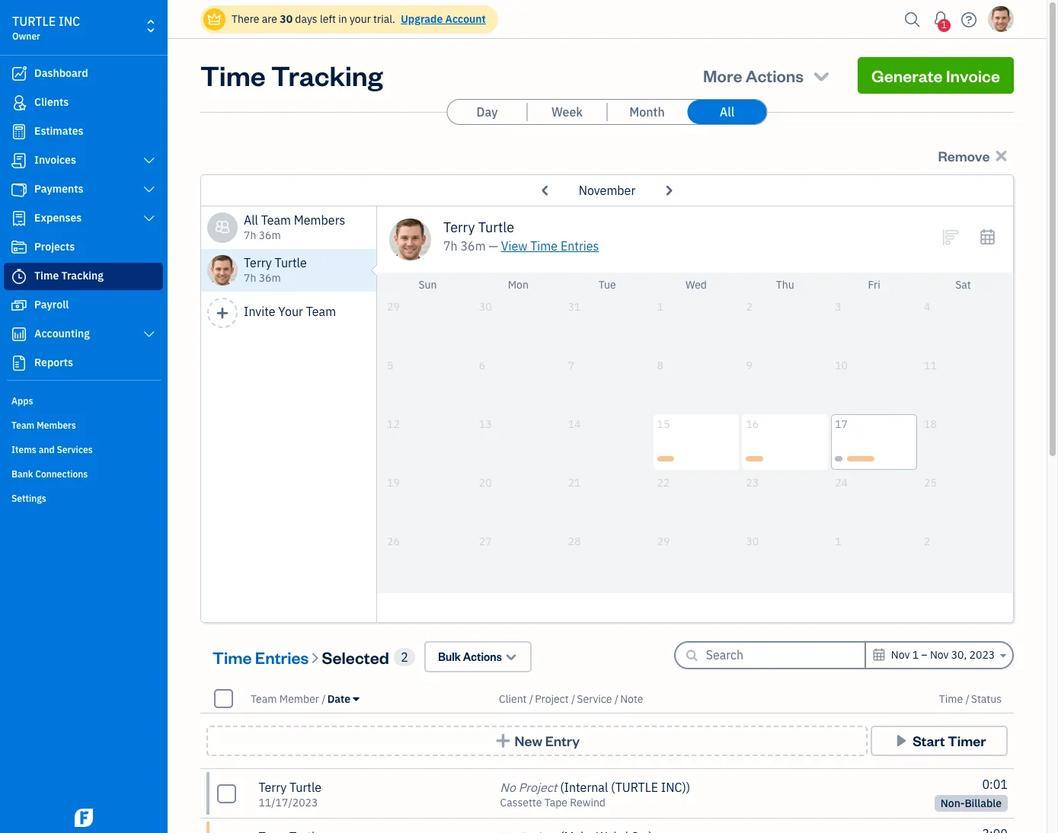 Task type: locate. For each thing, give the bounding box(es) containing it.
client / project / service / note
[[499, 693, 644, 706]]

users image
[[215, 219, 230, 237]]

0 horizontal spatial members
[[37, 420, 76, 431]]

actions inside the more actions dropdown button
[[746, 65, 804, 86]]

2 nov from the left
[[931, 649, 949, 662]]

0 horizontal spatial tracking
[[61, 269, 104, 283]]

0 vertical spatial 2
[[747, 300, 753, 314]]

30
[[280, 12, 293, 26], [479, 300, 492, 314], [747, 535, 759, 549]]

turtle inside terry turtle 7h 36m
[[275, 255, 307, 271]]

2 vertical spatial 2
[[401, 650, 408, 665]]

chevron large down image down payroll link
[[142, 329, 156, 341]]

team inside all team members 7h 36m
[[261, 213, 291, 228]]

1 vertical spatial 29
[[657, 535, 670, 549]]

2023
[[970, 649, 996, 662]]

1 vertical spatial entries
[[255, 647, 309, 668]]

estimates
[[34, 124, 84, 138]]

actions inside bulk actions "dropdown button"
[[463, 650, 502, 665]]

1 vertical spatial plus image
[[495, 734, 512, 749]]

report image
[[10, 356, 28, 371]]

previous month image
[[536, 178, 556, 203]]

36m inside terry turtle 7h 36m — view time entries
[[461, 239, 486, 254]]

turtle up "11/17/2023"
[[290, 781, 322, 796]]

36m inside all team members 7h 36m
[[259, 229, 281, 242]]

turtle inside terry turtle 11/17/2023
[[290, 781, 322, 796]]

1 vertical spatial chevron large down image
[[142, 329, 156, 341]]

0 horizontal spatial all
[[244, 213, 258, 228]]

dashboard image
[[10, 66, 28, 82]]

terry inside terry turtle 7h 36m
[[244, 255, 272, 271]]

chevron large down image down payments link
[[142, 213, 156, 225]]

time tracking inside main element
[[34, 269, 104, 283]]

project right client on the left bottom of the page
[[535, 693, 569, 706]]

7h left —
[[444, 239, 458, 254]]

7h right users image
[[244, 229, 256, 242]]

terry for terry turtle 7h 36m
[[244, 255, 272, 271]]

2 / from the left
[[530, 693, 534, 706]]

time right 'timer' icon
[[34, 269, 59, 283]]

generate invoice button
[[858, 57, 1015, 94]]

plus image
[[216, 306, 230, 320], [495, 734, 512, 749]]

terry inside terry turtle 7h 36m — view time entries
[[444, 219, 475, 236]]

all for all team members 7h 36m
[[244, 213, 258, 228]]

2 vertical spatial turtle
[[290, 781, 322, 796]]

1 horizontal spatial members
[[294, 213, 346, 228]]

team down apps
[[11, 420, 34, 431]]

day link
[[448, 100, 527, 124]]

1 horizontal spatial plus image
[[495, 734, 512, 749]]

23
[[747, 476, 759, 490]]

actions for more actions
[[746, 65, 804, 86]]

account
[[446, 12, 486, 26]]

3
[[836, 300, 842, 314]]

1 horizontal spatial 2
[[747, 300, 753, 314]]

nov right calendar image
[[892, 649, 910, 662]]

1 vertical spatial turtle
[[275, 255, 307, 271]]

crown image
[[207, 11, 223, 27]]

1 chevron large down image from the top
[[142, 155, 156, 167]]

new entry button
[[207, 726, 868, 757]]

time
[[200, 57, 266, 93], [531, 239, 558, 254], [34, 269, 59, 283], [213, 647, 252, 668], [940, 693, 964, 706]]

tue
[[599, 278, 616, 292]]

0 horizontal spatial plus image
[[216, 306, 230, 320]]

0 vertical spatial turtle
[[478, 219, 515, 236]]

1 up "8"
[[657, 300, 664, 314]]

entry
[[546, 733, 580, 750]]

chevron large down image
[[142, 213, 156, 225], [142, 329, 156, 341]]

mon
[[508, 278, 529, 292]]

1 horizontal spatial actions
[[746, 65, 804, 86]]

1 horizontal spatial time tracking
[[200, 57, 383, 93]]

bulk actions button
[[425, 642, 532, 673]]

time tracking
[[200, 57, 383, 93], [34, 269, 104, 283]]

0 vertical spatial terry
[[444, 219, 475, 236]]

entries inside button
[[255, 647, 309, 668]]

—
[[489, 239, 498, 254]]

remove button
[[935, 143, 1015, 168]]

/ left the note
[[615, 693, 619, 706]]

2 horizontal spatial 2
[[925, 535, 931, 549]]

1 horizontal spatial nov
[[931, 649, 949, 662]]

36m up invite in the top of the page
[[259, 271, 281, 285]]

/ left status link
[[966, 693, 970, 706]]

all right users image
[[244, 213, 258, 228]]

1 vertical spatial project
[[519, 781, 558, 796]]

tracking
[[271, 57, 383, 93], [61, 269, 104, 283]]

team up terry turtle 7h 36m
[[261, 213, 291, 228]]

1 horizontal spatial entries
[[561, 239, 599, 254]]

plus image inside the invite your team button
[[216, 306, 230, 320]]

7
[[568, 359, 575, 373]]

date link
[[328, 693, 359, 706]]

trial.
[[374, 12, 396, 26]]

all down more
[[720, 104, 735, 120]]

time left status
[[940, 693, 964, 706]]

next month image
[[659, 178, 679, 203]]

7h
[[244, 229, 256, 242], [444, 239, 458, 254], [244, 271, 256, 285]]

1 vertical spatial tracking
[[61, 269, 104, 283]]

tracking inside main element
[[61, 269, 104, 283]]

calendar image
[[873, 646, 887, 665]]

0 horizontal spatial nov
[[892, 649, 910, 662]]

1 horizontal spatial tracking
[[271, 57, 383, 93]]

no
[[501, 781, 516, 796]]

actions
[[746, 65, 804, 86], [463, 650, 502, 665]]

29 up 5
[[387, 300, 400, 314]]

0 horizontal spatial entries
[[255, 647, 309, 668]]

3 / from the left
[[572, 693, 576, 706]]

bank connections link
[[4, 463, 163, 486]]

0 vertical spatial all
[[720, 104, 735, 120]]

terry turtle 7h 36m
[[244, 255, 307, 285]]

week
[[552, 104, 583, 120]]

36m for terry turtle 7h 36m
[[259, 271, 281, 285]]

team left member on the bottom
[[251, 693, 277, 706]]

4
[[925, 300, 931, 314]]

0 horizontal spatial 30
[[280, 12, 293, 26]]

time tracking down days
[[200, 57, 383, 93]]

1 vertical spatial chevron large down image
[[142, 184, 156, 196]]

remove
[[939, 147, 990, 165]]

are
[[262, 12, 277, 26]]

days
[[295, 12, 318, 26]]

30,
[[952, 649, 968, 662]]

0 vertical spatial chevrondown image
[[811, 65, 832, 86]]

chevrondown image inside the more actions dropdown button
[[811, 65, 832, 86]]

nov right –
[[931, 649, 949, 662]]

actions right more
[[746, 65, 804, 86]]

members up terry turtle 7h 36m
[[294, 213, 346, 228]]

client
[[499, 693, 527, 706]]

no project ( internal (turtle inc) ) cassette tape rewind
[[501, 781, 691, 810]]

2 vertical spatial terry
[[259, 781, 287, 796]]

chevron large down image for expenses
[[142, 213, 156, 225]]

team right your
[[306, 304, 336, 319]]

members inside "link"
[[37, 420, 76, 431]]

timer image
[[10, 269, 28, 284]]

chevron large down image up "expenses" link on the top left
[[142, 184, 156, 196]]

/ left service
[[572, 693, 576, 706]]

start timer button
[[871, 726, 1008, 757]]

0 vertical spatial members
[[294, 213, 346, 228]]

actions right bulk
[[463, 650, 502, 665]]

chevron large down image down estimates link
[[142, 155, 156, 167]]

1 vertical spatial terry
[[244, 255, 272, 271]]

money image
[[10, 298, 28, 313]]

tracking down projects link
[[61, 269, 104, 283]]

36m up terry turtle 7h 36m
[[259, 229, 281, 242]]

members
[[294, 213, 346, 228], [37, 420, 76, 431]]

projects
[[34, 240, 75, 254]]

22
[[657, 476, 670, 490]]

plus image left new at the bottom of page
[[495, 734, 512, 749]]

month link
[[608, 100, 687, 124]]

36m left —
[[461, 239, 486, 254]]

time inside time tracking link
[[34, 269, 59, 283]]

selected
[[322, 647, 389, 668]]

–
[[922, 649, 928, 662]]

actions for bulk actions
[[463, 650, 502, 665]]

time inside terry turtle 7h 36m — view time entries
[[531, 239, 558, 254]]

1 chevron large down image from the top
[[142, 213, 156, 225]]

all inside "link"
[[720, 104, 735, 120]]

30 up '6'
[[479, 300, 492, 314]]

time right view
[[531, 239, 558, 254]]

entries up tue
[[561, 239, 599, 254]]

2 up 9
[[747, 300, 753, 314]]

team member /
[[251, 693, 326, 706]]

1 nov from the left
[[892, 649, 910, 662]]

members up 'items and services'
[[37, 420, 76, 431]]

tracking down left
[[271, 57, 383, 93]]

19
[[387, 476, 400, 490]]

0 vertical spatial tracking
[[271, 57, 383, 93]]

generate invoice
[[872, 65, 1001, 86]]

0 horizontal spatial chevrondown image
[[504, 649, 518, 665]]

terry turtle 11/17/2023
[[259, 781, 322, 810]]

plus image left invite in the top of the page
[[216, 306, 230, 320]]

0 vertical spatial plus image
[[216, 306, 230, 320]]

chevrondown image
[[811, 65, 832, 86], [504, 649, 518, 665]]

/
[[322, 693, 326, 706], [530, 693, 534, 706], [572, 693, 576, 706], [615, 693, 619, 706], [966, 693, 970, 706]]

1 vertical spatial all
[[244, 213, 258, 228]]

30 right are
[[280, 12, 293, 26]]

1 vertical spatial members
[[37, 420, 76, 431]]

2 horizontal spatial 30
[[747, 535, 759, 549]]

time entries
[[213, 647, 309, 668]]

note
[[621, 693, 644, 706]]

time tracking down projects link
[[34, 269, 104, 283]]

all inside all team members 7h 36m
[[244, 213, 258, 228]]

0 vertical spatial 29
[[387, 300, 400, 314]]

main element
[[0, 0, 206, 834]]

all
[[720, 104, 735, 120], [244, 213, 258, 228]]

7h up invite in the top of the page
[[244, 271, 256, 285]]

date
[[328, 693, 351, 706]]

team inside button
[[306, 304, 336, 319]]

chevron large down image for accounting
[[142, 329, 156, 341]]

all link
[[688, 100, 767, 124]]

november
[[579, 183, 636, 198]]

2 left bulk
[[401, 650, 408, 665]]

invite your team
[[244, 304, 336, 319]]

expense image
[[10, 211, 28, 226]]

chevrondown image right more actions
[[811, 65, 832, 86]]

2 chevron large down image from the top
[[142, 184, 156, 196]]

0:01
[[983, 778, 1008, 793]]

settings
[[11, 493, 46, 505]]

1 vertical spatial chevrondown image
[[504, 649, 518, 665]]

0 horizontal spatial actions
[[463, 650, 502, 665]]

chart image
[[10, 327, 28, 342]]

chevron large down image
[[142, 155, 156, 167], [142, 184, 156, 196]]

36m inside terry turtle 7h 36m
[[259, 271, 281, 285]]

project up cassette on the bottom of page
[[519, 781, 558, 796]]

view time entries button
[[501, 237, 599, 255]]

29
[[387, 300, 400, 314], [657, 535, 670, 549]]

fri
[[869, 278, 881, 292]]

29 down 22
[[657, 535, 670, 549]]

turtle inside terry turtle 7h 36m — view time entries
[[478, 219, 515, 236]]

(turtle
[[611, 781, 659, 796]]

time tracking link
[[4, 263, 163, 290]]

0 vertical spatial chevron large down image
[[142, 213, 156, 225]]

0 vertical spatial time tracking
[[200, 57, 383, 93]]

plus image inside new entry "button"
[[495, 734, 512, 749]]

7h inside terry turtle 7h 36m — view time entries
[[444, 239, 458, 254]]

turtle inc owner
[[12, 14, 80, 42]]

there
[[232, 12, 259, 26]]

2 chevron large down image from the top
[[142, 329, 156, 341]]

1 horizontal spatial chevrondown image
[[811, 65, 832, 86]]

0 vertical spatial entries
[[561, 239, 599, 254]]

terry inside terry turtle 11/17/2023
[[259, 781, 287, 796]]

new
[[515, 733, 543, 750]]

estimate image
[[10, 124, 28, 139]]

0 vertical spatial actions
[[746, 65, 804, 86]]

1 vertical spatial time tracking
[[34, 269, 104, 283]]

/ left date
[[322, 693, 326, 706]]

non-
[[941, 797, 965, 811]]

entries up team member /
[[255, 647, 309, 668]]

1 horizontal spatial 30
[[479, 300, 492, 314]]

0 horizontal spatial 29
[[387, 300, 400, 314]]

inc
[[59, 14, 80, 29]]

1 vertical spatial 2
[[925, 535, 931, 549]]

1 horizontal spatial all
[[720, 104, 735, 120]]

time up team member /
[[213, 647, 252, 668]]

1 vertical spatial actions
[[463, 650, 502, 665]]

all for all
[[720, 104, 735, 120]]

2 down the 25 on the right bottom
[[925, 535, 931, 549]]

/ right client on the left bottom of the page
[[530, 693, 534, 706]]

turtle up —
[[478, 219, 515, 236]]

30 down 23
[[747, 535, 759, 549]]

7h inside terry turtle 7h 36m
[[244, 271, 256, 285]]

bank
[[11, 469, 33, 480]]

time down there
[[200, 57, 266, 93]]

0 horizontal spatial time tracking
[[34, 269, 104, 283]]

chevrondown image right bulk actions
[[504, 649, 518, 665]]

caretdown image
[[353, 693, 359, 705]]

caretdown image
[[999, 647, 1007, 665]]

chevron large down image inside "expenses" link
[[142, 213, 156, 225]]

0 vertical spatial chevron large down image
[[142, 155, 156, 167]]

turtle down all team members 7h 36m at the top of page
[[275, 255, 307, 271]]



Task type: describe. For each thing, give the bounding box(es) containing it.
payment image
[[10, 182, 28, 197]]

team inside "link"
[[11, 420, 34, 431]]

24
[[836, 476, 848, 490]]

10
[[836, 359, 848, 373]]

chart image
[[943, 228, 960, 246]]

clients
[[34, 95, 69, 109]]

inc)
[[662, 781, 687, 796]]

17
[[836, 418, 848, 431]]

project image
[[10, 240, 28, 255]]

0:01 non-billable
[[941, 778, 1008, 811]]

bulk actions
[[439, 650, 502, 665]]

time link
[[940, 693, 966, 706]]

9
[[747, 359, 753, 373]]

expenses
[[34, 211, 82, 225]]

items and services
[[11, 444, 93, 456]]

connections
[[35, 469, 88, 480]]

times image
[[993, 147, 1011, 165]]

settings link
[[4, 487, 163, 510]]

sun
[[419, 278, 437, 292]]

36m for terry turtle 7h 36m — view time entries
[[461, 239, 486, 254]]

nov 1 – nov 30, 2023
[[892, 649, 996, 662]]

28
[[568, 535, 581, 549]]

freshbooks image
[[72, 810, 96, 828]]

1 left go to help icon
[[942, 19, 947, 30]]

more actions
[[704, 65, 804, 86]]

timer
[[949, 733, 987, 750]]

client image
[[10, 95, 28, 111]]

plus image for the invite your team button
[[216, 306, 230, 320]]

accounting
[[34, 327, 90, 341]]

payroll link
[[4, 292, 163, 319]]

month
[[630, 104, 665, 120]]

2 vertical spatial 30
[[747, 535, 759, 549]]

1 button
[[929, 4, 954, 34]]

owner
[[12, 30, 40, 42]]

apps link
[[4, 390, 163, 412]]

rewind
[[570, 797, 606, 810]]

reports
[[34, 356, 73, 370]]

11/17/2023
[[259, 797, 318, 810]]

cassette
[[501, 797, 542, 810]]

payroll
[[34, 298, 69, 312]]

more actions button
[[690, 57, 846, 94]]

turtle for terry turtle 7h 36m — view time entries
[[478, 219, 515, 236]]

payments link
[[4, 176, 163, 204]]

1 down 24
[[836, 535, 842, 549]]

chevrondown image inside bulk actions "dropdown button"
[[504, 649, 518, 665]]

your
[[350, 12, 371, 26]]

16
[[747, 418, 759, 431]]

team members link
[[4, 414, 163, 437]]

project inside no project ( internal (turtle inc) ) cassette tape rewind
[[519, 781, 558, 796]]

expenses link
[[4, 205, 163, 232]]

new entry
[[515, 733, 580, 750]]

1 left –
[[913, 649, 919, 662]]

7h for terry turtle 7h 36m — view time entries
[[444, 239, 458, 254]]

1 horizontal spatial 29
[[657, 535, 670, 549]]

0 vertical spatial project
[[535, 693, 569, 706]]

Search text field
[[706, 643, 865, 668]]

chevron large down image for invoices
[[142, 155, 156, 167]]

terry for terry turtle 11/17/2023
[[259, 781, 287, 796]]

time inside time entries button
[[213, 647, 252, 668]]

7h for terry turtle 7h 36m
[[244, 271, 256, 285]]

11
[[925, 359, 937, 373]]

7h inside all team members 7h 36m
[[244, 229, 256, 242]]

status
[[972, 693, 1002, 706]]

terry turtle 7h 36m — view time entries
[[444, 219, 599, 254]]

1 / from the left
[[322, 693, 326, 706]]

plus image for new entry "button"
[[495, 734, 512, 749]]

invoices
[[34, 153, 76, 167]]

0 vertical spatial 30
[[280, 12, 293, 26]]

14
[[568, 418, 581, 431]]

calendar image
[[980, 228, 997, 246]]

25
[[925, 476, 937, 490]]

0 horizontal spatial 2
[[401, 650, 408, 665]]

21
[[568, 476, 581, 490]]

week link
[[528, 100, 607, 124]]

18
[[925, 418, 937, 431]]

13
[[479, 418, 492, 431]]

members inside all team members 7h 36m
[[294, 213, 346, 228]]

5 / from the left
[[966, 693, 970, 706]]

go to help image
[[957, 8, 982, 31]]

your
[[278, 304, 303, 319]]

invoice
[[947, 65, 1001, 86]]

member
[[280, 693, 319, 706]]

upgrade
[[401, 12, 443, 26]]

invoices link
[[4, 147, 163, 175]]

bulk
[[439, 650, 461, 665]]

status link
[[972, 693, 1002, 706]]

clients link
[[4, 89, 163, 117]]

upgrade account link
[[398, 12, 486, 26]]

time / status
[[940, 693, 1002, 706]]

chevron large down image for payments
[[142, 184, 156, 196]]

items
[[11, 444, 36, 456]]

invoice image
[[10, 153, 28, 168]]

27
[[479, 535, 492, 549]]

31
[[568, 300, 581, 314]]

(
[[560, 781, 565, 796]]

terry for terry turtle 7h 36m — view time entries
[[444, 219, 475, 236]]

billable
[[965, 797, 1002, 811]]

apps
[[11, 396, 33, 407]]

start
[[913, 733, 946, 750]]

services
[[57, 444, 93, 456]]

day
[[477, 104, 498, 120]]

turtle for terry turtle 7h 36m
[[275, 255, 307, 271]]

entries inside terry turtle 7h 36m — view time entries
[[561, 239, 599, 254]]

bank connections
[[11, 469, 88, 480]]

26
[[387, 535, 400, 549]]

service
[[577, 693, 612, 706]]

turtle for terry turtle 11/17/2023
[[290, 781, 322, 796]]

4 / from the left
[[615, 693, 619, 706]]

accounting link
[[4, 321, 163, 348]]

start timer
[[913, 733, 987, 750]]

team members
[[11, 420, 76, 431]]

generate
[[872, 65, 943, 86]]

reports link
[[4, 350, 163, 377]]

6
[[479, 359, 486, 373]]

internal
[[565, 781, 608, 796]]

search image
[[901, 8, 925, 31]]

15
[[657, 418, 670, 431]]

1 vertical spatial 30
[[479, 300, 492, 314]]

payments
[[34, 182, 83, 196]]

play image
[[893, 734, 911, 749]]

all team members 7h 36m
[[244, 213, 346, 242]]



Task type: vqa. For each thing, say whether or not it's contained in the screenshot.
is in the Gusto Fully integrated payroll is here. When you process payroll in Gusto, your transactions are automatically synced and categorized as expenses in FreshBooks.
no



